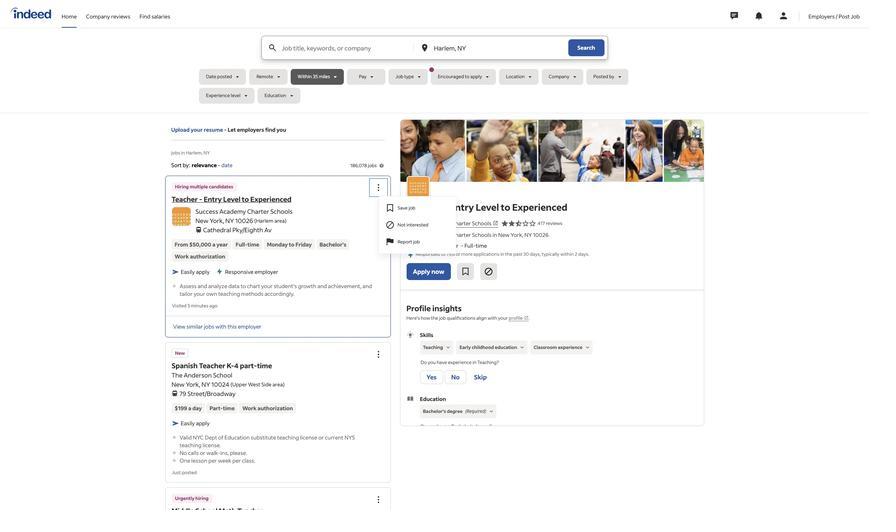 Task type: locate. For each thing, give the bounding box(es) containing it.
year for from $50,000 a year
[[217, 241, 228, 248]]

jobs up sort
[[171, 150, 180, 156]]

new up cathedral
[[196, 217, 209, 225]]

1 horizontal spatial (
[[254, 217, 256, 224]]

education
[[265, 93, 286, 98], [420, 395, 446, 403], [225, 434, 250, 441]]

bachelor's right friday
[[320, 241, 347, 248]]

k-
[[227, 361, 234, 370]]

success right not
[[407, 219, 427, 227]]

charter
[[247, 207, 269, 216], [452, 219, 471, 227], [452, 231, 471, 238]]

past
[[514, 251, 523, 257]]

schools up harlem
[[270, 207, 293, 216]]

in
[[181, 150, 185, 156], [493, 231, 497, 238], [501, 251, 505, 257], [473, 359, 477, 365]]

have for a
[[437, 423, 447, 429]]

0 vertical spatial no
[[452, 373, 460, 381]]

date posted button
[[199, 69, 246, 85]]

1 vertical spatial experience
[[448, 359, 472, 365]]

transit information image
[[196, 226, 202, 233], [172, 389, 178, 396]]

0 vertical spatial teaching
[[218, 290, 240, 298]]

multiple
[[190, 184, 208, 190]]

.
[[529, 315, 530, 321]]

1 have from the top
[[437, 359, 447, 365]]

1 vertical spatial work authorization
[[242, 404, 293, 412]]

teacher - entry level to experienced group
[[370, 179, 456, 254]]

company inside dropdown button
[[549, 74, 570, 80]]

yes button
[[420, 370, 444, 384]]

1 do from the top
[[421, 359, 427, 365]]

1 horizontal spatial experience
[[558, 344, 583, 350]]

ny up cathedral pky/eighth av
[[226, 217, 234, 225]]

0 horizontal spatial teacher - entry level to experienced
[[172, 195, 292, 204]]

minutes
[[191, 303, 209, 309]]

0 horizontal spatial degree
[[447, 408, 463, 414]]

substitute
[[251, 434, 276, 441]]

ny
[[204, 150, 210, 156], [226, 217, 234, 225], [525, 231, 532, 238], [202, 380, 210, 388]]

0 horizontal spatial posted
[[182, 469, 197, 475]]

report job
[[398, 239, 420, 245]]

1 horizontal spatial no
[[452, 373, 460, 381]]

bachelor's up do you have a bachelor's degree ? in the bottom of the page
[[423, 408, 446, 414]]

1 vertical spatial reviews
[[546, 220, 563, 226]]

success academy charter schools logo image
[[401, 120, 704, 182], [407, 176, 430, 199]]

of
[[218, 434, 224, 441]]

0 horizontal spatial reviews
[[111, 13, 130, 20]]

2 do from the top
[[421, 423, 427, 429]]

new down '2.5 out of 5 stars. link to 417 company reviews (opens in a new tab)' image
[[498, 231, 510, 238]]

teaching inside assess and analyze data to chart your student's growth and achievement, and tailor your own teaching methods accordingly.
[[218, 290, 240, 298]]

reviews right 417 on the right top
[[546, 220, 563, 226]]

1 vertical spatial easily apply
[[181, 419, 210, 427]]

0 vertical spatial charter
[[247, 207, 269, 216]]

posted
[[217, 74, 232, 80], [182, 469, 197, 475]]

do you have a bachelor's degree ?
[[421, 423, 492, 429]]

school
[[213, 371, 232, 379]]

teacher - entry level to experienced up success academy charter schools in new york, ny 10026
[[407, 201, 568, 213]]

no inside valid nyc dept of education substitute teaching license or current nys teaching license. no calls or walk-ins, please. one lesson per week per class.
[[180, 449, 187, 456]]

charter down success academy charter schools link
[[452, 231, 471, 238]]

10024
[[212, 380, 229, 388]]

job right save
[[409, 205, 416, 211]]

0 vertical spatial bachelor's
[[320, 241, 347, 248]]

1 vertical spatial education
[[420, 395, 446, 403]]

2 horizontal spatial bachelor's
[[452, 423, 474, 429]]

1 horizontal spatial reviews
[[546, 220, 563, 226]]

job right post
[[851, 13, 860, 20]]

reviews for 417 reviews
[[546, 220, 563, 226]]

education down remote dropdown button
[[265, 93, 286, 98]]

0 vertical spatial experience
[[558, 344, 583, 350]]

0 vertical spatial do
[[421, 359, 427, 365]]

2 easily from the top
[[181, 419, 195, 427]]

full- down cathedral pky/eighth av
[[236, 241, 248, 248]]

bachelor's inside bachelor's degree (required)
[[423, 408, 446, 414]]

0 vertical spatial transit information image
[[196, 226, 202, 233]]

work authorization down side
[[242, 404, 293, 412]]

2 horizontal spatial teaching
[[277, 434, 299, 441]]

ny right harlem,
[[204, 150, 210, 156]]

easily apply up assess
[[181, 268, 210, 275]]

1 horizontal spatial and
[[318, 283, 327, 290]]

have down teaching button at bottom
[[437, 359, 447, 365]]

5
[[188, 303, 190, 309]]

) inside success academy charter schools new york, ny 10026 ( harlem area )
[[285, 217, 287, 224]]

0 horizontal spatial york,
[[186, 380, 200, 388]]

teacher - entry level to experienced button
[[172, 195, 292, 204]]

to inside "encouraged to apply" dropdown button
[[465, 74, 470, 80]]

1 vertical spatial easily
[[181, 419, 195, 427]]

1 vertical spatial job
[[396, 74, 404, 80]]

1 horizontal spatial transit information image
[[196, 226, 202, 233]]

time up the applications on the right of the page
[[476, 242, 487, 249]]

missing qualification image
[[445, 344, 452, 351], [519, 344, 526, 351], [488, 408, 495, 415]]

10026 down 417 on the right top
[[533, 231, 549, 238]]

harlem,
[[186, 150, 203, 156]]

) right side
[[283, 381, 285, 387]]

0 vertical spatial with
[[488, 315, 497, 321]]

0 horizontal spatial 10026
[[235, 217, 253, 225]]

to right encouraged
[[465, 74, 470, 80]]

not
[[398, 222, 406, 228]]

missing qualification image right education at bottom right
[[519, 344, 526, 351]]

degree up do you have a bachelor's degree ? in the bottom of the page
[[447, 408, 463, 414]]

spanish
[[172, 361, 198, 370]]

0 horizontal spatial work
[[175, 253, 189, 260]]

or right license
[[319, 434, 324, 441]]

easily apply up nyc
[[181, 419, 210, 427]]

teaching inside button
[[423, 344, 443, 350]]

here's
[[407, 315, 420, 321]]

2 vertical spatial or
[[200, 449, 205, 456]]

save job button
[[379, 200, 456, 217]]

how
[[421, 315, 430, 321]]

? for do you have a bachelor's degree ?
[[490, 423, 492, 429]]

you right find
[[277, 126, 286, 133]]

0 vertical spatial 10026
[[235, 217, 253, 225]]

work down from $50,000 a year
[[175, 253, 189, 260]]

posted inside dropdown button
[[217, 74, 232, 80]]

10026 inside success academy charter schools new york, ny 10026 ( harlem area )
[[235, 217, 253, 225]]

0 vertical spatial success
[[196, 207, 218, 216]]

date link
[[221, 161, 233, 169]]

transit information image up from $50,000 a year
[[196, 226, 202, 233]]

license.
[[203, 441, 221, 449]]

to right data in the bottom of the page
[[241, 283, 246, 290]]

day
[[193, 404, 202, 412]]

0 vertical spatial or
[[456, 251, 461, 257]]

apply up assess
[[196, 268, 210, 275]]

with
[[488, 315, 497, 321], [216, 323, 227, 330]]

)
[[285, 217, 287, 224], [283, 381, 285, 387]]

missing qualification image inside early childhood education button
[[519, 344, 526, 351]]

1 horizontal spatial authorization
[[258, 404, 293, 412]]

0 horizontal spatial job
[[396, 74, 404, 80]]

ny up 79 street/broadway
[[202, 380, 210, 388]]

year down cathedral
[[217, 241, 228, 248]]

reviews for company reviews
[[111, 13, 130, 20]]

( up pky/eighth
[[254, 217, 256, 224]]

(required)
[[466, 408, 486, 415]]

degree down '(required)'
[[475, 423, 490, 429]]

education down yes button
[[420, 395, 446, 403]]

to left 75%
[[441, 251, 446, 257]]

1 vertical spatial york,
[[511, 231, 524, 238]]

full- up more
[[465, 242, 476, 249]]

new down the
[[172, 380, 185, 388]]

classroom experience
[[534, 344, 583, 350]]

none search field containing search
[[199, 36, 670, 107]]

no
[[452, 373, 460, 381], [180, 449, 187, 456]]

area right harlem
[[275, 217, 285, 224]]

nyc
[[193, 434, 204, 441]]

from
[[175, 241, 188, 248], [407, 242, 420, 249]]

4
[[234, 361, 239, 370]]

$199
[[175, 404, 187, 412]]

0 vertical spatial academy
[[220, 207, 246, 216]]

1 vertical spatial with
[[216, 323, 227, 330]]

do down bachelor's degree (required) at bottom
[[421, 423, 427, 429]]

experience inside button
[[558, 344, 583, 350]]

charter inside success academy charter schools new york, ny 10026 ( harlem area )
[[247, 207, 269, 216]]

missing qualification image inside teaching button
[[445, 344, 452, 351]]

bachelor's down bachelor's degree (required) at bottom
[[452, 423, 474, 429]]

do for do you have a
[[421, 423, 427, 429]]

0 vertical spatial york,
[[210, 217, 224, 225]]

qualifications
[[447, 315, 476, 321]]

job left type
[[396, 74, 404, 80]]

cathedral pky/eighth av
[[203, 226, 272, 234]]

company button
[[542, 69, 584, 85]]

you down bachelor's degree (required) at bottom
[[428, 423, 436, 429]]

0 vertical spatial ?
[[497, 359, 499, 365]]

early childhood education button
[[457, 341, 528, 354]]

company reviews link
[[86, 0, 130, 26]]

you
[[277, 126, 286, 133], [428, 359, 436, 365], [428, 423, 436, 429]]

by:
[[183, 161, 190, 169]]

dept
[[205, 434, 217, 441]]

0 vertical spatial easily
[[181, 268, 195, 275]]

authorization down side
[[258, 404, 293, 412]]

new inside success academy charter schools new york, ny 10026 ( harlem area )
[[196, 217, 209, 225]]

level down 'candidates'
[[223, 195, 241, 204]]

posted for date posted
[[217, 74, 232, 80]]

teaching down data in the bottom of the page
[[218, 290, 240, 298]]

and right growth
[[318, 283, 327, 290]]

417
[[538, 220, 545, 226]]

1 vertical spatial 10026
[[533, 231, 549, 238]]

teaching down skills
[[423, 344, 443, 350]]

1 vertical spatial (
[[231, 381, 232, 387]]

0 vertical spatial authorization
[[190, 253, 225, 260]]

3 and from the left
[[363, 283, 372, 290]]

have down bachelor's degree (required) at bottom
[[437, 423, 447, 429]]

company for company
[[549, 74, 570, 80]]

not interested image
[[484, 267, 494, 276]]

company
[[86, 13, 110, 20], [549, 74, 570, 80]]

2 horizontal spatial jobs
[[368, 163, 377, 168]]

jobs
[[171, 150, 180, 156], [368, 163, 377, 168], [204, 323, 214, 330]]

salaries
[[152, 13, 170, 20]]

1 vertical spatial success
[[407, 219, 427, 227]]

level
[[223, 195, 241, 204], [476, 201, 499, 213]]

align
[[477, 315, 487, 321]]

2 per from the left
[[232, 457, 241, 464]]

1 horizontal spatial ?
[[497, 359, 499, 365]]

your right upload on the top
[[191, 126, 203, 133]]

0 horizontal spatial experience
[[448, 359, 472, 365]]

0 vertical spatial job
[[409, 205, 416, 211]]

0 horizontal spatial with
[[216, 323, 227, 330]]

employers
[[237, 126, 264, 133]]

0 vertical spatial the
[[505, 251, 513, 257]]

job down the insights
[[439, 315, 446, 321]]

let
[[228, 126, 236, 133]]

in left harlem,
[[181, 150, 185, 156]]

0 horizontal spatial education
[[225, 434, 250, 441]]

from for from $50,000 a year - full-time
[[407, 242, 420, 249]]

missing qualification image for teaching
[[445, 344, 452, 351]]

bachelor's for bachelor's degree (required)
[[423, 408, 446, 414]]

view
[[173, 323, 185, 330]]

186,078
[[351, 163, 367, 168]]

1 horizontal spatial york,
[[210, 217, 224, 225]]

teacher up school
[[199, 361, 225, 370]]

charter up success academy charter schools in new york, ny 10026
[[452, 219, 471, 227]]

job inside button
[[409, 205, 416, 211]]

Edit location text field
[[433, 36, 553, 59]]

no up one
[[180, 449, 187, 456]]

teaching left license
[[277, 434, 299, 441]]

1 vertical spatial work
[[242, 404, 257, 412]]

search: Job title, keywords, or company text field
[[280, 36, 413, 59]]

1 easily apply from the top
[[181, 268, 210, 275]]

ny inside the anderson school new york, ny 10024 ( upper west side area )
[[202, 380, 210, 388]]

2 vertical spatial york,
[[186, 380, 200, 388]]

experience
[[558, 344, 583, 350], [448, 359, 472, 365]]

experience level
[[206, 93, 241, 98]]

apply right encouraged
[[471, 74, 482, 80]]

schools up success academy charter schools in new york, ny 10026
[[472, 219, 492, 227]]

0 vertical spatial schools
[[270, 207, 293, 216]]

reviews left find at the left top of page
[[111, 13, 130, 20]]

0 horizontal spatial transit information image
[[172, 389, 178, 396]]

to inside assess and analyze data to chart your student's growth and achievement, and tailor your own teaching methods accordingly.
[[241, 283, 246, 290]]

0 horizontal spatial bachelor's
[[320, 241, 347, 248]]

new
[[196, 217, 209, 225], [498, 231, 510, 238], [175, 350, 185, 356], [172, 380, 185, 388]]

location
[[506, 74, 525, 80]]

0 horizontal spatial teaching
[[423, 344, 443, 350]]

entry down 'candidates'
[[204, 195, 222, 204]]

1 vertical spatial have
[[437, 423, 447, 429]]

posted right date
[[217, 74, 232, 80]]

None search field
[[199, 36, 670, 107]]

ny down '2.5 out of 5 stars. link to 417 company reviews (opens in a new tab)' image
[[525, 231, 532, 238]]

achievement,
[[328, 283, 362, 290]]

1 vertical spatial posted
[[182, 469, 197, 475]]

?
[[497, 359, 499, 365], [490, 423, 492, 429]]

monday
[[267, 241, 288, 248]]

entry up success academy charter schools link
[[450, 201, 474, 213]]

$50,000 down cathedral
[[189, 241, 211, 248]]

0 vertical spatial posted
[[217, 74, 232, 80]]

job inside button
[[413, 239, 420, 245]]

0 horizontal spatial $50,000
[[189, 241, 211, 248]]

relevance
[[192, 161, 217, 169]]

a
[[213, 241, 216, 248], [444, 242, 447, 249], [188, 404, 191, 412], [448, 423, 451, 429]]

1 vertical spatial do
[[421, 423, 427, 429]]

transit information image for new york, ny 10024
[[172, 389, 178, 396]]

2 vertical spatial success
[[407, 231, 427, 238]]

your right chart in the left bottom of the page
[[261, 283, 273, 290]]

teacher - entry level to experienced down 'candidates'
[[172, 195, 292, 204]]

job actions menu is collapsed image
[[374, 350, 383, 359]]

visited 5 minutes ago
[[172, 303, 218, 309]]

missing qualification image right '(required)'
[[488, 408, 495, 415]]

1 horizontal spatial year
[[448, 242, 459, 249]]

0 vertical spatial jobs
[[171, 150, 180, 156]]

work authorization
[[175, 253, 225, 260], [242, 404, 293, 412]]

find
[[265, 126, 276, 133]]

urgently
[[175, 495, 195, 501]]

the right how
[[431, 315, 438, 321]]

have for experience
[[437, 359, 447, 365]]

1 horizontal spatial bachelor's
[[423, 408, 446, 414]]

experience left missing qualification image on the bottom
[[558, 344, 583, 350]]

year for from $50,000 a year - full-time
[[448, 242, 459, 249]]

academy for new
[[220, 207, 246, 216]]

1 vertical spatial apply
[[196, 268, 210, 275]]

1 horizontal spatial $50,000
[[421, 242, 443, 249]]

assess
[[180, 283, 197, 290]]

transit information image for new york, ny 10026
[[196, 226, 202, 233]]

1 vertical spatial company
[[549, 74, 570, 80]]

academy inside success academy charter schools new york, ny 10026 ( harlem area )
[[220, 207, 246, 216]]

type
[[405, 74, 414, 80]]

1 vertical spatial transit information image
[[172, 389, 178, 396]]

york,
[[210, 217, 224, 225], [511, 231, 524, 238], [186, 380, 200, 388]]

time up side
[[257, 361, 272, 370]]

the left past
[[505, 251, 513, 257]]

not interested
[[398, 222, 429, 228]]

one
[[180, 457, 190, 464]]

education inside popup button
[[265, 93, 286, 98]]

work authorization down from $50,000 a year
[[175, 253, 225, 260]]

2 easily apply from the top
[[181, 419, 210, 427]]

0 vertical spatial (
[[254, 217, 256, 224]]

success inside success academy charter schools link
[[407, 219, 427, 227]]

experienced up 417 on the right top
[[512, 201, 568, 213]]

charter up harlem
[[247, 207, 269, 216]]

1 vertical spatial teaching
[[478, 359, 497, 365]]

posted down one
[[182, 469, 197, 475]]

spanish teacher k-4 part-time button
[[172, 361, 272, 370]]

entry
[[204, 195, 222, 204], [450, 201, 474, 213]]

2 vertical spatial academy
[[428, 231, 451, 238]]

1 vertical spatial bachelor's
[[423, 408, 446, 414]]

class.
[[242, 457, 255, 464]]

) right harlem
[[285, 217, 287, 224]]

year up 75%
[[448, 242, 459, 249]]

company for company reviews
[[86, 13, 110, 20]]

spanish teacher k-4 part-time
[[172, 361, 272, 370]]

area right side
[[273, 381, 283, 387]]

1 vertical spatial ?
[[490, 423, 492, 429]]

2 horizontal spatial missing qualification image
[[519, 344, 526, 351]]

0 horizontal spatial (
[[231, 381, 232, 387]]

level up success academy charter schools in new york, ny 10026
[[476, 201, 499, 213]]

york, up cathedral
[[210, 217, 224, 225]]

no down the do you have experience in teaching ? at bottom
[[452, 373, 460, 381]]

- up success academy charter schools
[[444, 201, 448, 213]]

job right report
[[413, 239, 420, 245]]

find salaries link
[[140, 0, 170, 26]]

success inside success academy charter schools new york, ny 10026 ( harlem area )
[[196, 207, 218, 216]]

employer right this
[[238, 323, 261, 330]]

teaching
[[423, 344, 443, 350], [478, 359, 497, 365]]

with right align
[[488, 315, 497, 321]]

$50,000 up responded
[[421, 242, 443, 249]]

1 vertical spatial area
[[273, 381, 283, 387]]

reviews
[[111, 13, 130, 20], [546, 220, 563, 226]]

( inside the anderson school new york, ny 10024 ( upper west side area )
[[231, 381, 232, 387]]

1 horizontal spatial education
[[265, 93, 286, 98]]

employer up chart in the left bottom of the page
[[255, 268, 278, 276]]

area inside success academy charter schools new york, ny 10026 ( harlem area )
[[275, 217, 285, 224]]

schools inside success academy charter schools new york, ny 10026 ( harlem area )
[[270, 207, 293, 216]]

2 have from the top
[[437, 423, 447, 429]]

0 vertical spatial company
[[86, 13, 110, 20]]

1 vertical spatial )
[[283, 381, 285, 387]]

bachelor's degree (required)
[[423, 408, 486, 415]]

within
[[298, 74, 312, 80]]

experienced up harlem
[[250, 195, 292, 204]]

per
[[209, 457, 217, 464], [232, 457, 241, 464]]

0 horizontal spatial ?
[[490, 423, 492, 429]]

av
[[264, 226, 272, 234]]

employers / post job link
[[809, 0, 860, 26]]

1 horizontal spatial or
[[319, 434, 324, 441]]

notifications unread count 0 image
[[755, 11, 764, 20]]

2 and from the left
[[318, 283, 327, 290]]

$199 a day
[[175, 404, 202, 412]]

education up please.
[[225, 434, 250, 441]]

or up lesson
[[200, 449, 205, 456]]

search
[[578, 44, 595, 51]]

you for do you have experience in teaching ?
[[428, 359, 436, 365]]

and up own
[[198, 283, 207, 290]]



Task type: vqa. For each thing, say whether or not it's contained in the screenshot.
Code?
no



Task type: describe. For each thing, give the bounding box(es) containing it.
calls
[[188, 449, 199, 456]]

$50,000 for from $50,000 a year
[[189, 241, 211, 248]]

1 per from the left
[[209, 457, 217, 464]]

a up 75%
[[444, 242, 447, 249]]

interested
[[407, 222, 429, 228]]

within
[[561, 251, 574, 257]]

1 horizontal spatial 10026
[[533, 231, 549, 238]]

apply now
[[413, 267, 445, 275]]

save job
[[398, 205, 416, 211]]

1 vertical spatial employer
[[238, 323, 261, 330]]

sort by: relevance - date
[[171, 161, 233, 169]]

a down cathedral
[[213, 241, 216, 248]]

from $50,000 a year
[[175, 241, 228, 248]]

responded
[[416, 251, 440, 257]]

success for in
[[407, 231, 427, 238]]

- down multiple in the top left of the page
[[199, 195, 202, 204]]

? for do you have experience in teaching ?
[[497, 359, 499, 365]]

profile insights
[[407, 303, 462, 313]]

similar
[[187, 323, 203, 330]]

level
[[231, 93, 241, 98]]

do for do you have experience in
[[421, 359, 427, 365]]

license
[[300, 434, 317, 441]]

1 horizontal spatial level
[[476, 201, 499, 213]]

79 street/broadway
[[179, 389, 236, 397]]

to up success academy charter schools new york, ny 10026 ( harlem area )
[[242, 195, 249, 204]]

) inside the anderson school new york, ny 10024 ( upper west side area )
[[283, 381, 285, 387]]

1 horizontal spatial job
[[851, 13, 860, 20]]

1 horizontal spatial teacher
[[199, 361, 225, 370]]

job actions menu is collapsed image
[[374, 495, 383, 504]]

york, inside the anderson school new york, ny 10024 ( upper west side area )
[[186, 380, 200, 388]]

the anderson school new york, ny 10024 ( upper west side area )
[[172, 371, 285, 388]]

1 horizontal spatial work
[[242, 404, 257, 412]]

urgently hiring
[[175, 495, 209, 501]]

upload your resume - let employers find you
[[171, 126, 286, 133]]

0 vertical spatial work
[[175, 253, 189, 260]]

1 horizontal spatial teaching
[[478, 359, 497, 365]]

profile
[[509, 315, 523, 321]]

new up spanish
[[175, 350, 185, 356]]

accordingly.
[[265, 290, 295, 298]]

skip button
[[468, 370, 493, 384]]

job type button
[[389, 69, 428, 85]]

growth
[[298, 283, 317, 290]]

1 vertical spatial academy
[[428, 219, 451, 227]]

you for do you have a bachelor's degree ?
[[428, 423, 436, 429]]

job for save job
[[409, 205, 416, 211]]

a down bachelor's degree (required) at bottom
[[448, 423, 451, 429]]

find
[[140, 13, 150, 20]]

time down street/broadway
[[223, 404, 235, 412]]

remote
[[257, 74, 273, 80]]

missing qualification image for early childhood education
[[519, 344, 526, 351]]

close job details image
[[691, 123, 701, 133]]

pay
[[359, 74, 367, 80]]

employers / post job
[[809, 13, 860, 20]]

academy for in
[[428, 231, 451, 238]]

1 horizontal spatial experienced
[[512, 201, 568, 213]]

jobs in harlem, ny
[[171, 150, 210, 156]]

a left the "day"
[[188, 404, 191, 412]]

messages unread count 0 image
[[730, 8, 740, 24]]

profile
[[407, 303, 431, 313]]

full-time
[[236, 241, 259, 248]]

friday
[[296, 241, 312, 248]]

- left let
[[224, 126, 227, 133]]

0 horizontal spatial or
[[200, 449, 205, 456]]

tailor
[[180, 290, 193, 298]]

typically
[[542, 251, 560, 257]]

1 vertical spatial charter
[[452, 219, 471, 227]]

new inside the anderson school new york, ny 10024 ( upper west side area )
[[172, 380, 185, 388]]

bachelor's for bachelor's
[[320, 241, 347, 248]]

to left friday
[[289, 241, 295, 248]]

not interested button
[[379, 217, 456, 234]]

time down pky/eighth
[[248, 241, 259, 248]]

view similar jobs with this employer link
[[173, 323, 261, 330]]

date posted
[[206, 74, 232, 80]]

in left past
[[501, 251, 505, 257]]

ny inside success academy charter schools new york, ny 10026 ( harlem area )
[[226, 217, 234, 225]]

street/broadway
[[188, 389, 236, 397]]

1 vertical spatial or
[[319, 434, 324, 441]]

skip
[[474, 373, 487, 381]]

charter for york,
[[247, 207, 269, 216]]

education button
[[258, 88, 300, 104]]

student's
[[274, 283, 297, 290]]

1 horizontal spatial the
[[505, 251, 513, 257]]

1 horizontal spatial entry
[[450, 201, 474, 213]]

success for new
[[196, 207, 218, 216]]

posted for just posted
[[182, 469, 197, 475]]

1 vertical spatial authorization
[[258, 404, 293, 412]]

hiring
[[175, 184, 189, 190]]

date
[[206, 74, 216, 80]]

missing qualification image
[[584, 344, 591, 351]]

encouraged
[[438, 74, 464, 80]]

anderson
[[184, 371, 212, 379]]

1 and from the left
[[198, 283, 207, 290]]

$50,000 for from $50,000 a year - full-time
[[421, 242, 443, 249]]

186,078 jobs
[[351, 163, 377, 168]]

2 vertical spatial teaching
[[180, 441, 202, 449]]

account image
[[779, 11, 789, 20]]

1 horizontal spatial teacher - entry level to experienced
[[407, 201, 568, 213]]

please.
[[230, 449, 247, 456]]

( inside success academy charter schools new york, ny 10026 ( harlem area )
[[254, 217, 256, 224]]

2 vertical spatial apply
[[196, 419, 210, 427]]

education inside valid nyc dept of education substitute teaching license or current nys teaching license. no calls or walk-ins, please. one lesson per week per class.
[[225, 434, 250, 441]]

1 horizontal spatial missing qualification image
[[488, 408, 495, 415]]

resume
[[204, 126, 223, 133]]

apply
[[413, 267, 430, 275]]

0 horizontal spatial full-
[[236, 241, 248, 248]]

experience
[[206, 93, 230, 98]]

0 horizontal spatial experienced
[[250, 195, 292, 204]]

chart
[[247, 283, 260, 290]]

side
[[261, 381, 272, 387]]

applications
[[474, 251, 500, 257]]

schools for 10026
[[270, 207, 293, 216]]

harlem
[[256, 217, 274, 224]]

job actions image
[[374, 183, 383, 192]]

within 35 miles button
[[291, 69, 344, 85]]

education
[[495, 344, 517, 350]]

from for from $50,000 a year
[[175, 241, 188, 248]]

post
[[839, 13, 850, 20]]

2 vertical spatial jobs
[[204, 323, 214, 330]]

1 vertical spatial schools
[[472, 219, 492, 227]]

remote button
[[249, 69, 288, 85]]

just posted
[[172, 469, 197, 475]]

your left profile
[[498, 315, 508, 321]]

encouraged to apply button
[[430, 67, 496, 85]]

1 vertical spatial jobs
[[368, 163, 377, 168]]

0 horizontal spatial teacher
[[172, 195, 198, 204]]

0 vertical spatial work authorization
[[175, 253, 225, 260]]

visited
[[172, 303, 187, 309]]

charter for new
[[452, 231, 471, 238]]

2 horizontal spatial teacher
[[407, 201, 442, 213]]

miles
[[319, 74, 330, 80]]

posted by button
[[587, 69, 629, 85]]

- up more
[[461, 242, 464, 249]]

nys
[[345, 434, 355, 441]]

just
[[172, 469, 181, 475]]

0 vertical spatial employer
[[255, 268, 278, 276]]

- left date link
[[218, 161, 220, 169]]

area inside the anderson school new york, ny 10024 ( upper west side area )
[[273, 381, 283, 387]]

79
[[179, 389, 186, 397]]

by
[[609, 74, 615, 80]]

apply inside dropdown button
[[471, 74, 482, 80]]

classroom
[[534, 344, 557, 350]]

save this job image
[[461, 267, 470, 276]]

2 horizontal spatial or
[[456, 251, 461, 257]]

1 horizontal spatial full-
[[465, 242, 476, 249]]

york, inside success academy charter schools new york, ny 10026 ( harlem area )
[[210, 217, 224, 225]]

job inside "dropdown button"
[[396, 74, 404, 80]]

1 horizontal spatial work authorization
[[242, 404, 293, 412]]

date
[[221, 161, 233, 169]]

help icon image
[[379, 163, 385, 169]]

no inside button
[[452, 373, 460, 381]]

search button
[[568, 39, 605, 56]]

your up the minutes
[[194, 290, 205, 298]]

2.5 out of 5 stars. link to 417 company reviews (opens in a new tab) image
[[502, 219, 536, 228]]

upload
[[171, 126, 190, 133]]

pay button
[[347, 69, 386, 85]]

1 vertical spatial the
[[431, 315, 438, 321]]

degree inside bachelor's degree (required)
[[447, 408, 463, 414]]

0 horizontal spatial level
[[223, 195, 241, 204]]

0 horizontal spatial entry
[[204, 195, 222, 204]]

to up '2.5 out of 5 stars. link to 417 company reviews (opens in a new tab)' image
[[501, 201, 511, 213]]

0 horizontal spatial authorization
[[190, 253, 225, 260]]

2 horizontal spatial education
[[420, 395, 446, 403]]

job type
[[396, 74, 414, 80]]

schools for ny
[[472, 231, 492, 238]]

find salaries
[[140, 13, 170, 20]]

in up skip
[[473, 359, 477, 365]]

417 reviews
[[538, 220, 563, 226]]

2 vertical spatial job
[[439, 315, 446, 321]]

1 vertical spatial degree
[[475, 423, 490, 429]]

west
[[248, 381, 260, 387]]

hiring
[[196, 495, 209, 501]]

in up responded to 75% or more applications in the past 30 days, typically within 2 days.
[[493, 231, 497, 238]]

report job button
[[379, 234, 456, 251]]

responsive
[[225, 268, 254, 276]]

save
[[398, 205, 408, 211]]

job for report job
[[413, 239, 420, 245]]

1 easily from the top
[[181, 268, 195, 275]]

experience level button
[[199, 88, 255, 104]]

view similar jobs with this employer
[[173, 323, 261, 330]]

own
[[206, 290, 217, 298]]

analyze
[[208, 283, 227, 290]]

company logo image
[[169, 207, 194, 232]]

responded to 75% or more applications in the past 30 days, typically within 2 days.
[[416, 251, 590, 257]]

0 vertical spatial you
[[277, 126, 286, 133]]



